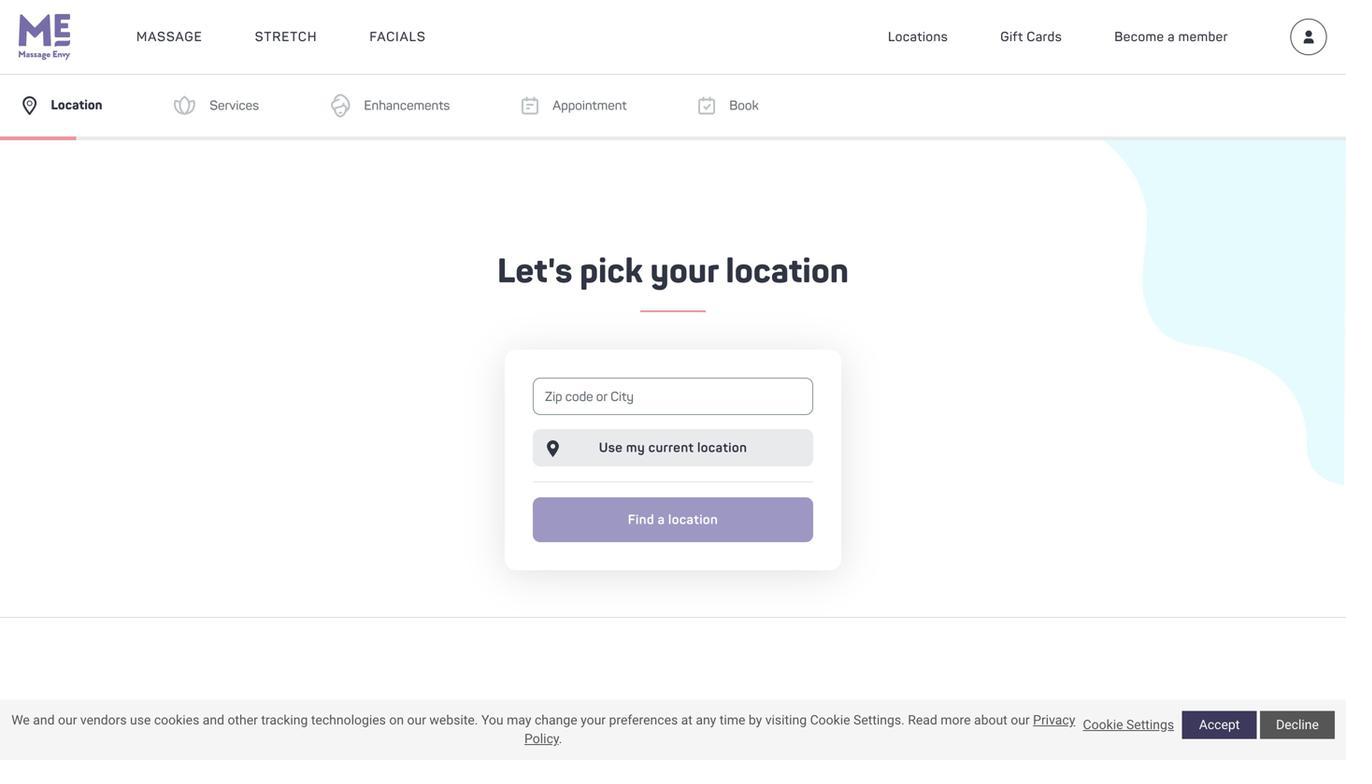 Task type: locate. For each thing, give the bounding box(es) containing it.
location inside button
[[668, 512, 718, 527]]

massage envy logo link
[[19, 14, 71, 60]]

a for find
[[658, 512, 665, 527]]

1 vertical spatial a
[[658, 512, 665, 527]]

1 our from the left
[[58, 712, 77, 728]]

cookie
[[810, 712, 850, 728], [1083, 717, 1123, 732]]

locations
[[888, 29, 948, 44]]

we and our vendors use cookies and other tracking technologies on our website.  you may change your preferences at any time by visiting cookie settings. read more about our
[[11, 712, 1033, 728]]

1 vertical spatial stretch
[[342, 714, 417, 735]]

other
[[228, 712, 258, 728]]

at
[[681, 712, 693, 728]]

0 horizontal spatial stretch
[[255, 29, 317, 44]]

facials link up "enhancements" link
[[370, 0, 426, 74]]

2 vertical spatial location
[[668, 512, 718, 527]]

stretch left website.
[[342, 714, 417, 735]]

legal
[[1032, 714, 1083, 735]]

zip-code text field
[[533, 378, 813, 415]]

current
[[649, 440, 694, 455]]

0 vertical spatial location
[[726, 251, 849, 293]]

1 horizontal spatial a
[[1168, 29, 1175, 44]]

0 vertical spatial stretch link
[[255, 0, 317, 74]]

massage link for 'stretch' link related to the left 'facials' link
[[136, 0, 203, 74]]

and left other
[[203, 712, 224, 728]]

book link
[[677, 75, 809, 136]]

0 horizontal spatial and
[[33, 712, 55, 728]]

stretch for 'stretch' link related to bottom 'facials' link
[[342, 714, 417, 735]]

any
[[696, 712, 716, 728]]

book
[[729, 98, 759, 113]]

on
[[389, 712, 404, 728]]

2 horizontal spatial our
[[1011, 712, 1030, 728]]

0 vertical spatial stretch
[[255, 29, 317, 44]]

about us link
[[802, 714, 884, 735]]

change
[[535, 712, 577, 728]]

1 vertical spatial your
[[581, 712, 606, 728]]

use my current location
[[599, 440, 747, 455]]

your
[[650, 251, 719, 293], [581, 712, 606, 728]]

1 vertical spatial facials
[[572, 714, 640, 735]]

stretch
[[255, 29, 317, 44], [342, 714, 417, 735]]

massage up "services" link
[[136, 29, 203, 44]]

1 horizontal spatial and
[[203, 712, 224, 728]]

1 horizontal spatial facials link
[[572, 714, 640, 735]]

find a location button
[[533, 497, 813, 542]]

appointment
[[553, 98, 627, 113]]

our left 'vendors'
[[58, 712, 77, 728]]

use
[[599, 440, 623, 455]]

facials link
[[370, 0, 426, 74], [572, 714, 640, 735]]

and right we
[[33, 712, 55, 728]]

massage left other
[[112, 714, 192, 735]]

find a location
[[628, 512, 718, 527]]

become
[[1115, 29, 1164, 44]]

0 vertical spatial a
[[1168, 29, 1175, 44]]

privacy policy link
[[525, 712, 1075, 747]]

0 vertical spatial facials link
[[370, 0, 426, 74]]

0 horizontal spatial a
[[658, 512, 665, 527]]

3 our from the left
[[1011, 712, 1030, 728]]

stretch link
[[255, 0, 317, 74], [342, 714, 417, 735]]

0 horizontal spatial our
[[58, 712, 77, 728]]

a right find
[[658, 512, 665, 527]]

1 vertical spatial facials link
[[572, 714, 640, 735]]

location inside 'button'
[[697, 440, 747, 455]]

and
[[33, 712, 55, 728], [203, 712, 224, 728]]

stretch link up services
[[255, 0, 317, 74]]

0 vertical spatial your
[[650, 251, 719, 293]]

you
[[481, 712, 504, 728]]

cards
[[1027, 29, 1062, 44]]

services link
[[152, 75, 309, 136]]

facials
[[370, 29, 426, 44], [572, 714, 640, 735]]

stretch up services
[[255, 29, 317, 44]]

stretch for 'stretch' link related to the left 'facials' link
[[255, 29, 317, 44]]

become a member
[[1115, 29, 1228, 44]]

facials up "enhancements" link
[[370, 29, 426, 44]]

massage link left other
[[112, 714, 192, 735]]

cookies
[[154, 712, 199, 728]]

massage
[[136, 29, 203, 44], [112, 714, 192, 735]]

appointment link
[[500, 75, 677, 136]]

facials link right .
[[572, 714, 640, 735]]

0 vertical spatial massage link
[[136, 0, 203, 74]]

website.
[[429, 712, 478, 728]]

.
[[559, 731, 562, 747]]

0 horizontal spatial your
[[581, 712, 606, 728]]

progress bar
[[0, 136, 76, 140]]

1 and from the left
[[33, 712, 55, 728]]

1 vertical spatial stretch link
[[342, 714, 417, 735]]

may
[[507, 712, 531, 728]]

facials right .
[[572, 714, 640, 735]]

by
[[749, 712, 762, 728]]

stretch link left website.
[[342, 714, 417, 735]]

a inside button
[[658, 512, 665, 527]]

a right the become
[[1168, 29, 1175, 44]]

1 horizontal spatial facials
[[572, 714, 640, 735]]

time
[[720, 712, 745, 728]]

0 horizontal spatial facials
[[370, 29, 426, 44]]

1 horizontal spatial stretch
[[342, 714, 417, 735]]

stretch link for the left 'facials' link
[[255, 0, 317, 74]]

1 horizontal spatial our
[[407, 712, 426, 728]]

locations link
[[888, 29, 948, 44]]

our
[[58, 712, 77, 728], [407, 712, 426, 728], [1011, 712, 1030, 728]]

location
[[726, 251, 849, 293], [697, 440, 747, 455], [668, 512, 718, 527]]

your right pick
[[650, 251, 719, 293]]

a
[[1168, 29, 1175, 44], [658, 512, 665, 527]]

our right on at the bottom left of page
[[407, 712, 426, 728]]

technologies
[[311, 712, 386, 728]]

your right change
[[581, 712, 606, 728]]

1 horizontal spatial stretch link
[[342, 714, 417, 735]]

vendors
[[80, 712, 127, 728]]

0 vertical spatial facials
[[370, 29, 426, 44]]

accept button
[[1182, 711, 1257, 739]]

our right about
[[1011, 712, 1030, 728]]

1 vertical spatial massage link
[[112, 714, 192, 735]]

massage link
[[136, 0, 203, 74], [112, 714, 192, 735]]

about us
[[802, 714, 884, 735]]

cookie settings
[[1083, 717, 1174, 732]]

0 horizontal spatial stretch link
[[255, 0, 317, 74]]

massage link up "services" link
[[136, 0, 203, 74]]

1 vertical spatial location
[[697, 440, 747, 455]]



Task type: describe. For each thing, give the bounding box(es) containing it.
policy
[[525, 731, 559, 747]]

privacy policy
[[525, 712, 1075, 747]]

my
[[626, 440, 645, 455]]

services
[[210, 98, 259, 113]]

about
[[974, 712, 1008, 728]]

we
[[11, 712, 30, 728]]

pick
[[580, 251, 643, 293]]

let's pick your location
[[497, 251, 849, 293]]

location for use my current location
[[697, 440, 747, 455]]

member
[[1179, 29, 1228, 44]]

nav login icon link
[[1290, 18, 1328, 56]]

settings.
[[854, 712, 905, 728]]

current location icon image
[[547, 440, 559, 457]]

cookie settings link
[[1083, 717, 1174, 732]]

0 horizontal spatial facials link
[[370, 0, 426, 74]]

location link
[[0, 75, 152, 136]]

us
[[861, 714, 884, 735]]

about
[[802, 714, 858, 735]]

enhancements link
[[309, 75, 500, 136]]

use my current location button
[[533, 429, 813, 467]]

visiting
[[765, 712, 807, 728]]

massage link for 'stretch' link related to bottom 'facials' link
[[112, 714, 192, 735]]

gift cards link
[[1001, 29, 1062, 44]]

find
[[628, 512, 654, 527]]

facials for the left 'facials' link
[[370, 29, 426, 44]]

accept
[[1199, 717, 1240, 732]]

0 vertical spatial massage
[[136, 29, 203, 44]]

enhancements
[[364, 98, 450, 113]]

2 our from the left
[[407, 712, 426, 728]]

read
[[908, 712, 937, 728]]

decline button
[[1260, 711, 1335, 739]]

stretch link for bottom 'facials' link
[[342, 714, 417, 735]]

legal link
[[1032, 714, 1083, 735]]

let's
[[497, 251, 573, 293]]

a for become
[[1168, 29, 1175, 44]]

use
[[130, 712, 151, 728]]

0 horizontal spatial cookie
[[810, 712, 850, 728]]

gift
[[1001, 29, 1023, 44]]

settings
[[1127, 717, 1174, 732]]

privacy
[[1033, 712, 1075, 728]]

1 horizontal spatial your
[[650, 251, 719, 293]]

location for let's pick your location
[[726, 251, 849, 293]]

gift cards
[[1001, 29, 1062, 44]]

1 vertical spatial massage
[[112, 714, 192, 735]]

location
[[51, 97, 102, 114]]

more
[[941, 712, 971, 728]]

nav login icon image
[[1290, 18, 1328, 56]]

become a member link
[[1115, 0, 1228, 74]]

2 and from the left
[[203, 712, 224, 728]]

massage envy logo image
[[19, 14, 71, 60]]

tracking
[[261, 712, 308, 728]]

1 horizontal spatial cookie
[[1083, 717, 1123, 732]]

decline
[[1276, 717, 1319, 732]]

facials for bottom 'facials' link
[[572, 714, 640, 735]]

preferences
[[609, 712, 678, 728]]



Task type: vqa. For each thing, say whether or not it's contained in the screenshot.
cookies
yes



